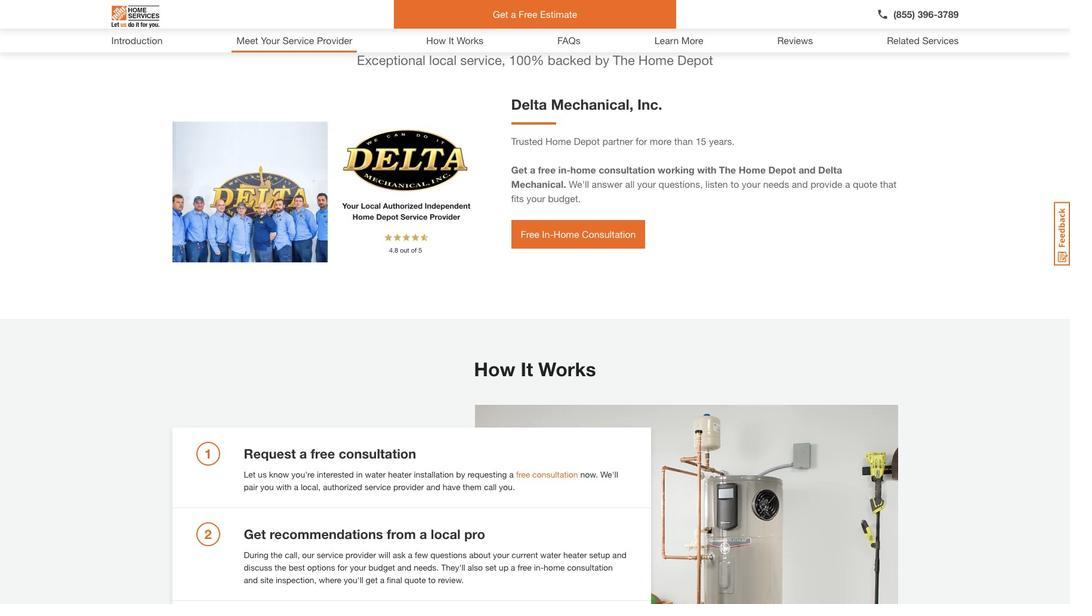 Task type: vqa. For each thing, say whether or not it's contained in the screenshot.
All
yes



Task type: locate. For each thing, give the bounding box(es) containing it.
and inside we'll answer all your questions, listen to your needs and provide a quote that fits your budget.
[[792, 179, 808, 190]]

in- up budget.
[[559, 164, 571, 176]]

a right the ask
[[408, 550, 413, 561]]

1 horizontal spatial in-
[[559, 164, 571, 176]]

for up you'll
[[338, 563, 348, 573]]

questions,
[[659, 179, 703, 190]]

local left service,
[[429, 53, 457, 68]]

home inside get a free in-home consultation working with the home depot and delta mechanical.
[[571, 164, 596, 176]]

0 horizontal spatial it
[[449, 35, 454, 46]]

0 vertical spatial service
[[365, 482, 391, 493]]

0 horizontal spatial with
[[276, 482, 292, 493]]

heater inside the during the call, our service provider will ask a few questions about your current water heater setup and discuss the best options for your budget and needs. they'll also set up a free in-home consultation and site inspection, where you'll get a final quote to review.
[[564, 550, 587, 561]]

0 horizontal spatial get
[[244, 527, 266, 543]]

the left 'best'
[[275, 563, 286, 573]]

0 horizontal spatial service
[[317, 550, 343, 561]]

1 horizontal spatial with
[[697, 164, 717, 176]]

trusted
[[511, 136, 543, 147]]

delta inside get a free in-home consultation working with the home depot and delta mechanical.
[[819, 164, 842, 176]]

us
[[258, 470, 267, 480]]

inspection,
[[276, 576, 317, 586]]

0 horizontal spatial for
[[338, 563, 348, 573]]

a left 'estimate'
[[511, 8, 516, 20]]

we'll
[[569, 179, 589, 190], [601, 470, 618, 480]]

related
[[887, 35, 920, 46]]

service up options
[[317, 550, 343, 561]]

exceptional local service, 100% backed by the home depot
[[357, 53, 713, 68]]

delta up provide
[[819, 164, 842, 176]]

1 horizontal spatial water
[[541, 550, 561, 561]]

questions
[[431, 550, 467, 561]]

the
[[271, 550, 283, 561], [275, 563, 286, 573]]

0 vertical spatial we'll
[[569, 179, 589, 190]]

consultation up in
[[339, 447, 416, 462]]

free left the in-
[[521, 229, 540, 240]]

0 horizontal spatial depot
[[574, 136, 600, 147]]

for left more
[[636, 136, 647, 147]]

your
[[463, 13, 504, 36], [261, 35, 280, 46]]

needs
[[763, 179, 789, 190]]

1 vertical spatial water
[[541, 550, 561, 561]]

0 horizontal spatial heater
[[388, 470, 412, 480]]

0 vertical spatial by
[[595, 53, 610, 68]]

water right current
[[541, 550, 561, 561]]

2 vertical spatial get
[[244, 527, 266, 543]]

the up the listen
[[719, 164, 736, 176]]

local
[[429, 53, 457, 68], [431, 527, 461, 543]]

0 horizontal spatial provider
[[317, 35, 353, 46]]

home
[[639, 53, 674, 68], [546, 136, 571, 147], [739, 164, 766, 176], [554, 229, 580, 240]]

quote
[[853, 179, 878, 190], [405, 576, 426, 586]]

water inside the during the call, our service provider will ask a few questions about your current water heater setup and discuss the best options for your budget and needs. they'll also set up a free in-home consultation and site inspection, where you'll get a final quote to review.
[[541, 550, 561, 561]]

to right the listen
[[731, 179, 739, 190]]

also
[[468, 563, 483, 573]]

by right backed
[[595, 53, 610, 68]]

0 vertical spatial quote
[[853, 179, 878, 190]]

and right setup
[[613, 550, 627, 561]]

0 horizontal spatial service
[[283, 35, 314, 46]]

2 vertical spatial depot
[[769, 164, 796, 176]]

best
[[289, 563, 305, 573]]

a right provide
[[845, 179, 851, 190]]

0 vertical spatial water
[[365, 470, 386, 480]]

meet
[[412, 13, 458, 36], [237, 35, 258, 46]]

to inside the during the call, our service provider will ask a few questions about your current water heater setup and discuss the best options for your budget and needs. they'll also set up a free in-home consultation and site inspection, where you'll get a final quote to review.
[[428, 576, 436, 586]]

1 horizontal spatial delta
[[819, 164, 842, 176]]

1 horizontal spatial quote
[[853, 179, 878, 190]]

water right in
[[365, 470, 386, 480]]

get a free estimate button
[[394, 0, 677, 29]]

1 vertical spatial home
[[544, 563, 565, 573]]

0 vertical spatial for
[[636, 136, 647, 147]]

0 horizontal spatial home
[[544, 563, 565, 573]]

free left 'estimate'
[[519, 8, 538, 20]]

1 vertical spatial with
[[276, 482, 292, 493]]

1 vertical spatial we'll
[[601, 470, 618, 480]]

provider
[[393, 482, 424, 493], [346, 550, 376, 561]]

1 horizontal spatial we'll
[[601, 470, 618, 480]]

1 vertical spatial to
[[428, 576, 436, 586]]

your left needs
[[742, 179, 761, 190]]

home down learn
[[639, 53, 674, 68]]

with up the listen
[[697, 164, 717, 176]]

1 vertical spatial heater
[[564, 550, 587, 561]]

will
[[379, 550, 390, 561]]

the left call, on the bottom left
[[271, 550, 283, 561]]

1 horizontal spatial service
[[365, 482, 391, 493]]

faqs
[[558, 35, 581, 46]]

0 vertical spatial free
[[519, 8, 538, 20]]

1 vertical spatial it
[[521, 358, 533, 381]]

1 horizontal spatial depot
[[678, 53, 713, 68]]

it
[[449, 35, 454, 46], [521, 358, 533, 381]]

service right authorized
[[365, 482, 391, 493]]

a inside now. we'll pair you with a local, authorized service provider and have them call you.
[[294, 482, 299, 493]]

request a free consultation
[[244, 447, 416, 462]]

1 vertical spatial the
[[719, 164, 736, 176]]

partner
[[603, 136, 633, 147]]

depot inside get a free in-home consultation working with the home depot and delta mechanical.
[[769, 164, 796, 176]]

the right backed
[[613, 53, 635, 68]]

1 vertical spatial how
[[474, 358, 516, 381]]

and down the ask
[[397, 563, 412, 573]]

0 vertical spatial to
[[731, 179, 739, 190]]

depot
[[678, 53, 713, 68], [574, 136, 600, 147], [769, 164, 796, 176]]

1 horizontal spatial how
[[474, 358, 516, 381]]

1 vertical spatial works
[[539, 358, 596, 381]]

service
[[510, 13, 577, 36], [283, 35, 314, 46]]

a right the get
[[380, 576, 385, 586]]

get up service,
[[493, 8, 508, 20]]

1 horizontal spatial heater
[[564, 550, 587, 561]]

0 horizontal spatial provider
[[346, 550, 376, 561]]

delta
[[511, 96, 547, 113], [819, 164, 842, 176]]

your up you'll
[[350, 563, 366, 573]]

a inside we'll answer all your questions, listen to your needs and provide a quote that fits your budget.
[[845, 179, 851, 190]]

up
[[499, 563, 509, 573]]

and up provide
[[799, 164, 816, 176]]

free up mechanical. at the top of page
[[538, 164, 556, 176]]

get a free in-home consultation working with the home depot and delta mechanical.
[[511, 164, 842, 190]]

1 horizontal spatial provider
[[393, 482, 424, 493]]

a down you're
[[294, 482, 299, 493]]

get inside get a free in-home consultation working with the home depot and delta mechanical.
[[511, 164, 527, 176]]

1 vertical spatial for
[[338, 563, 348, 573]]

to inside we'll answer all your questions, listen to your needs and provide a quote that fits your budget.
[[731, 179, 739, 190]]

you.
[[499, 482, 515, 493]]

home up needs
[[739, 164, 766, 176]]

and down "discuss"
[[244, 576, 258, 586]]

free
[[519, 8, 538, 20], [521, 229, 540, 240]]

depot up needs
[[769, 164, 796, 176]]

free down current
[[518, 563, 532, 573]]

free inside get a free estimate button
[[519, 8, 538, 20]]

by
[[595, 53, 610, 68], [456, 470, 465, 480]]

in- down current
[[534, 563, 544, 573]]

0 horizontal spatial your
[[261, 35, 280, 46]]

a
[[511, 8, 516, 20], [530, 164, 536, 176], [845, 179, 851, 190], [300, 447, 307, 462], [509, 470, 514, 480], [294, 482, 299, 493], [420, 527, 427, 543], [408, 550, 413, 561], [511, 563, 515, 573], [380, 576, 385, 586]]

0 horizontal spatial water
[[365, 470, 386, 480]]

0 horizontal spatial the
[[613, 53, 635, 68]]

free up interested on the bottom of page
[[311, 447, 335, 462]]

quote down needs.
[[405, 576, 426, 586]]

and
[[799, 164, 816, 176], [792, 179, 808, 190], [426, 482, 440, 493], [613, 550, 627, 561], [397, 563, 412, 573], [244, 576, 258, 586]]

0 horizontal spatial works
[[457, 35, 484, 46]]

0 horizontal spatial meet your service provider
[[237, 35, 353, 46]]

1 horizontal spatial get
[[493, 8, 508, 20]]

a up mechanical. at the top of page
[[530, 164, 536, 176]]

with down the know
[[276, 482, 292, 493]]

with inside get a free in-home consultation working with the home depot and delta mechanical.
[[697, 164, 717, 176]]

we'll right now.
[[601, 470, 618, 480]]

quote left that
[[853, 179, 878, 190]]

1 horizontal spatial by
[[595, 53, 610, 68]]

1 vertical spatial how it works
[[474, 358, 596, 381]]

works
[[457, 35, 484, 46], [539, 358, 596, 381]]

1 vertical spatial get
[[511, 164, 527, 176]]

0 vertical spatial in-
[[559, 164, 571, 176]]

0 vertical spatial with
[[697, 164, 717, 176]]

396-
[[918, 8, 938, 20]]

0 horizontal spatial we'll
[[569, 179, 589, 190]]

authorized
[[323, 482, 362, 493]]

heater
[[388, 470, 412, 480], [564, 550, 587, 561]]

depot down "more"
[[678, 53, 713, 68]]

all
[[625, 179, 635, 190]]

options
[[307, 563, 335, 573]]

have
[[443, 482, 461, 493]]

a up few
[[420, 527, 427, 543]]

1 horizontal spatial home
[[571, 164, 596, 176]]

get
[[493, 8, 508, 20], [511, 164, 527, 176], [244, 527, 266, 543]]

0 horizontal spatial how
[[427, 35, 446, 46]]

free in-home consultation link
[[511, 220, 646, 249]]

3789
[[938, 8, 959, 20]]

to
[[731, 179, 739, 190], [428, 576, 436, 586]]

0 vertical spatial works
[[457, 35, 484, 46]]

by up have
[[456, 470, 465, 480]]

get for get a free in-home consultation working with the home depot and delta mechanical.
[[511, 164, 527, 176]]

2 horizontal spatial get
[[511, 164, 527, 176]]

related services
[[887, 35, 959, 46]]

0 horizontal spatial quote
[[405, 576, 426, 586]]

get inside button
[[493, 8, 508, 20]]

home right up
[[544, 563, 565, 573]]

we'll up budget.
[[569, 179, 589, 190]]

1 horizontal spatial for
[[636, 136, 647, 147]]

1 horizontal spatial the
[[719, 164, 736, 176]]

final
[[387, 576, 402, 586]]

1 vertical spatial in-
[[534, 563, 544, 573]]

0 vertical spatial heater
[[388, 470, 412, 480]]

1 vertical spatial provider
[[346, 550, 376, 561]]

than
[[675, 136, 693, 147]]

0 vertical spatial get
[[493, 8, 508, 20]]

get up mechanical. at the top of page
[[511, 164, 527, 176]]

heater left installation in the left of the page
[[388, 470, 412, 480]]

heater left setup
[[564, 550, 587, 561]]

service
[[365, 482, 391, 493], [317, 550, 343, 561]]

quote inside the during the call, our service provider will ask a few questions about your current water heater setup and discuss the best options for your budget and needs. they'll also set up a free in-home consultation and site inspection, where you'll get a final quote to review.
[[405, 576, 426, 586]]

1 horizontal spatial to
[[731, 179, 739, 190]]

0 horizontal spatial to
[[428, 576, 436, 586]]

local up questions at the bottom left of page
[[431, 527, 461, 543]]

for inside the during the call, our service provider will ask a few questions about your current water heater setup and discuss the best options for your budget and needs. they'll also set up a free in-home consultation and site inspection, where you'll get a final quote to review.
[[338, 563, 348, 573]]

backed
[[548, 53, 592, 68]]

1 vertical spatial quote
[[405, 576, 426, 586]]

get up the "during"
[[244, 527, 266, 543]]

2 horizontal spatial depot
[[769, 164, 796, 176]]

and inside now. we'll pair you with a local, authorized service provider and have them call you.
[[426, 482, 440, 493]]

1 vertical spatial service
[[317, 550, 343, 561]]

free right requesting
[[516, 470, 530, 480]]

a right up
[[511, 563, 515, 573]]

depot left partner at the right top of the page
[[574, 136, 600, 147]]

listen
[[706, 179, 728, 190]]

to down needs.
[[428, 576, 436, 586]]

and down installation in the left of the page
[[426, 482, 440, 493]]

2
[[204, 527, 212, 543]]

free inside get a free in-home consultation working with the home depot and delta mechanical.
[[538, 164, 556, 176]]

delta up trusted at the top of the page
[[511, 96, 547, 113]]

1 vertical spatial delta
[[819, 164, 842, 176]]

budget
[[369, 563, 395, 573]]

introduction
[[111, 35, 163, 46]]

how
[[427, 35, 446, 46], [474, 358, 516, 381]]

0 vertical spatial provider
[[393, 482, 424, 493]]

home up "answer"
[[571, 164, 596, 176]]

15
[[696, 136, 707, 147]]

1 vertical spatial by
[[456, 470, 465, 480]]

free inside the during the call, our service provider will ask a few questions about your current water heater setup and discuss the best options for your budget and needs. they'll also set up a free in-home consultation and site inspection, where you'll get a final quote to review.
[[518, 563, 532, 573]]

0 horizontal spatial in-
[[534, 563, 544, 573]]

0 vertical spatial home
[[571, 164, 596, 176]]

pro
[[464, 527, 485, 543]]

your right all
[[637, 179, 656, 190]]

(855) 396-3789 link
[[877, 7, 959, 21]]

get for get recommendations from a local pro
[[244, 527, 266, 543]]

and right needs
[[792, 179, 808, 190]]

consultation up all
[[599, 164, 655, 176]]

your
[[637, 179, 656, 190], [742, 179, 761, 190], [527, 193, 546, 204], [493, 550, 510, 561], [350, 563, 366, 573]]

home inside get a free in-home consultation working with the home depot and delta mechanical.
[[739, 164, 766, 176]]

during
[[244, 550, 269, 561]]

provider inside now. we'll pair you with a local, authorized service provider and have them call you.
[[393, 482, 424, 493]]

provider down let us know you're interested in water heater installation by requesting a free consultation
[[393, 482, 424, 493]]

now. we'll pair you with a local, authorized service provider and have them call you.
[[244, 470, 618, 493]]

a up you're
[[300, 447, 307, 462]]

0 vertical spatial depot
[[678, 53, 713, 68]]

consultation down setup
[[567, 563, 613, 573]]

0 horizontal spatial delta
[[511, 96, 547, 113]]

1 vertical spatial free
[[521, 229, 540, 240]]

we'll inside we'll answer all your questions, listen to your needs and provide a quote that fits your budget.
[[569, 179, 589, 190]]

provider down get recommendations from a local pro
[[346, 550, 376, 561]]



Task type: describe. For each thing, give the bounding box(es) containing it.
1
[[204, 447, 212, 462]]

where
[[319, 576, 342, 586]]

ask
[[393, 550, 406, 561]]

let
[[244, 470, 256, 480]]

a inside get a free estimate button
[[511, 8, 516, 20]]

home right trusted at the top of the page
[[546, 136, 571, 147]]

1 vertical spatial local
[[431, 527, 461, 543]]

get recommendations from a local pro
[[244, 527, 485, 543]]

more
[[682, 35, 704, 46]]

1 horizontal spatial it
[[521, 358, 533, 381]]

a inside get a free in-home consultation working with the home depot and delta mechanical.
[[530, 164, 536, 176]]

100%
[[509, 53, 544, 68]]

0 vertical spatial it
[[449, 35, 454, 46]]

now.
[[581, 470, 598, 480]]

during the call, our service provider will ask a few questions about your current water heater setup and discuss the best options for your budget and needs. they'll also set up a free in-home consultation and site inspection, where you'll get a final quote to review.
[[244, 550, 627, 586]]

quote inside we'll answer all your questions, listen to your needs and provide a quote that fits your budget.
[[853, 179, 878, 190]]

exceptional
[[357, 53, 426, 68]]

free inside free in-home consultation link
[[521, 229, 540, 240]]

learn
[[655, 35, 679, 46]]

local,
[[301, 482, 321, 493]]

fits
[[511, 193, 524, 204]]

in-
[[542, 229, 554, 240]]

in
[[356, 470, 363, 480]]

0 horizontal spatial by
[[456, 470, 465, 480]]

budget.
[[548, 193, 581, 204]]

review.
[[438, 576, 464, 586]]

pair
[[244, 482, 258, 493]]

site
[[260, 576, 273, 586]]

they'll
[[441, 563, 465, 573]]

mechanical.
[[511, 179, 566, 190]]

get a free estimate
[[493, 8, 577, 20]]

your down mechanical. at the top of page
[[527, 193, 546, 204]]

get
[[366, 576, 378, 586]]

do it for you logo image
[[111, 1, 159, 33]]

our
[[302, 550, 315, 561]]

you'll
[[344, 576, 364, 586]]

we'll inside now. we'll pair you with a local, authorized service provider and have them call you.
[[601, 470, 618, 480]]

(855) 396-3789
[[894, 8, 959, 20]]

more
[[650, 136, 672, 147]]

needs.
[[414, 563, 439, 573]]

0 vertical spatial how
[[427, 35, 446, 46]]

1 horizontal spatial provider
[[583, 13, 659, 36]]

about
[[469, 550, 491, 561]]

delta mechanical, inc.
[[511, 96, 663, 113]]

provide
[[811, 179, 843, 190]]

the inside get a free in-home consultation working with the home depot and delta mechanical.
[[719, 164, 736, 176]]

call
[[484, 482, 497, 493]]

service inside the during the call, our service provider will ask a few questions about your current water heater setup and discuss the best options for your budget and needs. they'll also set up a free in-home consultation and site inspection, where you'll get a final quote to review.
[[317, 550, 343, 561]]

provider inside the during the call, our service provider will ask a few questions about your current water heater setup and discuss the best options for your budget and needs. they'll also set up a free in-home consultation and site inspection, where you'll get a final quote to review.
[[346, 550, 376, 561]]

them
[[463, 482, 482, 493]]

consultation
[[582, 229, 636, 240]]

1 vertical spatial depot
[[574, 136, 600, 147]]

1 horizontal spatial service
[[510, 13, 577, 36]]

consultation inside the during the call, our service provider will ask a few questions about your current water heater setup and discuss the best options for your budget and needs. they'll also set up a free in-home consultation and site inspection, where you'll get a final quote to review.
[[567, 563, 613, 573]]

that
[[880, 179, 897, 190]]

answer
[[592, 179, 623, 190]]

reviews
[[778, 35, 813, 46]]

(855)
[[894, 8, 915, 20]]

in- inside the during the call, our service provider will ask a few questions about your current water heater setup and discuss the best options for your budget and needs. they'll also set up a free in-home consultation and site inspection, where you'll get a final quote to review.
[[534, 563, 544, 573]]

years.
[[709, 136, 735, 147]]

1 horizontal spatial meet your service provider
[[412, 13, 659, 36]]

get for get a free estimate
[[493, 8, 508, 20]]

inc.
[[638, 96, 663, 113]]

0 horizontal spatial meet
[[237, 35, 258, 46]]

with inside now. we'll pair you with a local, authorized service provider and have them call you.
[[276, 482, 292, 493]]

1 vertical spatial the
[[275, 563, 286, 573]]

in- inside get a free in-home consultation working with the home depot and delta mechanical.
[[559, 164, 571, 176]]

call,
[[285, 550, 300, 561]]

mechanical,
[[551, 96, 634, 113]]

service,
[[460, 53, 506, 68]]

we'll answer all your questions, listen to your needs and provide a quote that fits your budget.
[[511, 179, 897, 204]]

home down budget.
[[554, 229, 580, 240]]

set
[[485, 563, 497, 573]]

you're
[[292, 470, 315, 480]]

free in-home consultation
[[521, 229, 636, 240]]

0 vertical spatial how it works
[[427, 35, 484, 46]]

you
[[260, 482, 274, 493]]

consultation inside get a free in-home consultation working with the home depot and delta mechanical.
[[599, 164, 655, 176]]

1 horizontal spatial works
[[539, 358, 596, 381]]

0 vertical spatial the
[[271, 550, 283, 561]]

recommendations
[[270, 527, 383, 543]]

learn more
[[655, 35, 704, 46]]

trusted home depot partner for more than 15 years.
[[511, 136, 735, 147]]

service inside now. we'll pair you with a local, authorized service provider and have them call you.
[[365, 482, 391, 493]]

requesting
[[468, 470, 507, 480]]

0 vertical spatial local
[[429, 53, 457, 68]]

1 horizontal spatial your
[[463, 13, 504, 36]]

request
[[244, 447, 296, 462]]

from
[[387, 527, 416, 543]]

free consultation link
[[516, 470, 578, 480]]

services
[[923, 35, 959, 46]]

0 vertical spatial the
[[613, 53, 635, 68]]

1 horizontal spatial meet
[[412, 13, 458, 36]]

a up you.
[[509, 470, 514, 480]]

working
[[658, 164, 695, 176]]

home inside the during the call, our service provider will ask a few questions about your current water heater setup and discuss the best options for your budget and needs. they'll also set up a free in-home consultation and site inspection, where you'll get a final quote to review.
[[544, 563, 565, 573]]

estimate
[[540, 8, 577, 20]]

0 vertical spatial delta
[[511, 96, 547, 113]]

few
[[415, 550, 428, 561]]

your up up
[[493, 550, 510, 561]]

california delta image and logo image
[[172, 94, 483, 291]]

setup
[[589, 550, 610, 561]]

discuss
[[244, 563, 272, 573]]

interested
[[317, 470, 354, 480]]

consultation left now.
[[533, 470, 578, 480]]

current
[[512, 550, 538, 561]]

and inside get a free in-home consultation working with the home depot and delta mechanical.
[[799, 164, 816, 176]]

let us know you're interested in water heater installation by requesting a free consultation
[[244, 470, 578, 480]]

feedback link image
[[1054, 202, 1071, 266]]

installation
[[414, 470, 454, 480]]



